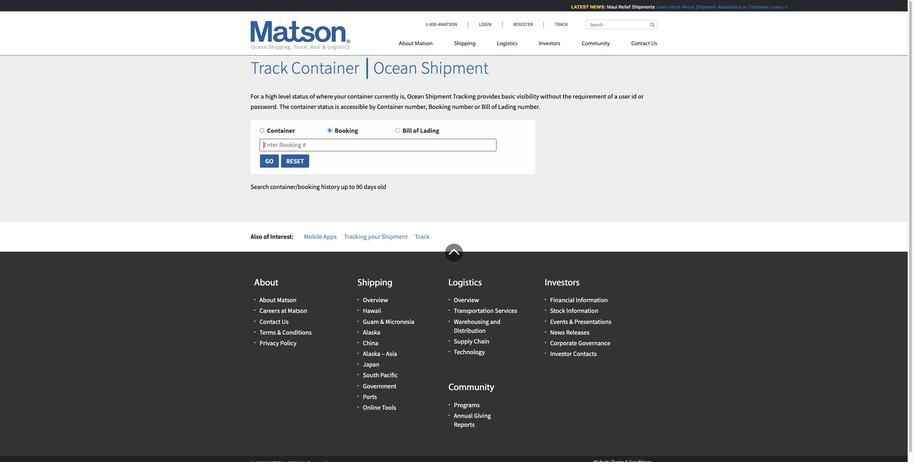 Task type: describe. For each thing, give the bounding box(es) containing it.
by
[[369, 103, 376, 111]]

the
[[563, 92, 571, 101]]

blue matson logo with ocean, shipping, truck, rail and logistics written beneath it. image
[[251, 21, 350, 50]]

government link
[[363, 383, 396, 391]]

shipments
[[631, 4, 653, 10]]

2 a from the left
[[614, 92, 617, 101]]

about for about
[[254, 279, 278, 288]]

annual
[[454, 412, 473, 421]]

south pacific link
[[363, 372, 398, 380]]

tracking inside for a high level status of where your container currently is, ocean shipment tracking provides basic visibility without the requirement of a user id or password. the container status is accessible by container number, booking number or bill of lading number.
[[453, 92, 476, 101]]

governance
[[578, 339, 610, 348]]

search image
[[650, 22, 655, 27]]

careers at matson link
[[259, 307, 307, 315]]

overview for hawaii
[[363, 296, 388, 305]]

high
[[265, 92, 277, 101]]

online tools link
[[363, 404, 396, 412]]

pacific
[[380, 372, 398, 380]]

track for right track "link"
[[555, 21, 568, 27]]

is
[[335, 103, 339, 111]]

overview hawaii guam & micronesia alaska china alaska – asia japan south pacific government ports online tools
[[363, 296, 414, 412]]

is,
[[400, 92, 406, 101]]

about matson link for shipping link
[[399, 37, 443, 52]]

conditions
[[282, 329, 312, 337]]

relief
[[617, 4, 629, 10]]

ports link
[[363, 393, 377, 402]]

about for about matson careers at matson contact us terms & conditions privacy policy
[[259, 296, 276, 305]]

guam
[[363, 318, 379, 326]]

without
[[540, 92, 561, 101]]

Booking radio
[[327, 129, 332, 133]]

visibility
[[517, 92, 539, 101]]

us inside about matson careers at matson contact us terms & conditions privacy policy
[[282, 318, 289, 326]]

the
[[279, 103, 289, 111]]

currently
[[374, 92, 399, 101]]

2 vertical spatial matson
[[288, 307, 307, 315]]

backtop image
[[445, 244, 463, 262]]

about matson link for careers at matson link
[[259, 296, 297, 305]]

careers
[[259, 307, 280, 315]]

of down provides
[[491, 103, 497, 111]]

1-800-4matson
[[426, 21, 457, 27]]

about matson careers at matson contact us terms & conditions privacy policy
[[259, 296, 312, 348]]

logistics inside logistics link
[[497, 41, 518, 47]]

number.
[[518, 103, 540, 111]]

1 horizontal spatial your
[[368, 233, 380, 241]]

supply
[[454, 338, 473, 346]]

logistics link
[[486, 37, 528, 52]]

alaska – asia link
[[363, 350, 397, 358]]

0 horizontal spatial booking
[[335, 127, 358, 135]]

policy
[[280, 339, 296, 348]]

japan link
[[363, 361, 379, 369]]

alaska link
[[363, 329, 380, 337]]

of right bill of lading option
[[413, 127, 419, 135]]

stock
[[550, 307, 565, 315]]

stock information link
[[550, 307, 598, 315]]

0 horizontal spatial container
[[291, 103, 316, 111]]

–
[[382, 350, 385, 358]]

giving
[[474, 412, 491, 421]]

contact inside top menu navigation
[[631, 41, 650, 47]]

days
[[364, 183, 376, 191]]

also
[[251, 233, 262, 241]]

corporate governance link
[[550, 339, 610, 348]]

supply chain link
[[454, 338, 489, 346]]

up
[[341, 183, 348, 191]]

transportation
[[454, 307, 494, 315]]

track for the leftmost track "link"
[[415, 233, 429, 241]]

also of interest:
[[251, 233, 294, 241]]

investor
[[550, 350, 572, 358]]

0 horizontal spatial or
[[475, 103, 480, 111]]

0 horizontal spatial logistics
[[448, 279, 482, 288]]

mobile apps link
[[304, 233, 337, 241]]

ocean
[[407, 92, 424, 101]]

old
[[378, 183, 386, 191]]

hawaii link
[[363, 307, 381, 315]]

programs link
[[454, 402, 480, 410]]

0 horizontal spatial track link
[[415, 233, 429, 241]]

hawaii
[[363, 307, 381, 315]]

1 alaska from the top
[[363, 329, 380, 337]]

about for about matson
[[399, 41, 414, 47]]

latest news: maui relief shipments learn more about shipment assistance or container loans >
[[570, 4, 786, 10]]

annual giving reports link
[[454, 412, 491, 429]]

learn more about shipment assistance or container loans > link
[[655, 4, 786, 10]]

of left user
[[608, 92, 613, 101]]

0 horizontal spatial lading
[[420, 127, 439, 135]]

Enter Booking # text field
[[259, 139, 496, 152]]

terms
[[259, 329, 276, 337]]

guam & micronesia link
[[363, 318, 414, 326]]

lading inside for a high level status of where your container currently is, ocean shipment tracking provides basic visibility without the requirement of a user id or password. the container status is accessible by container number, booking number or bill of lading number.
[[498, 103, 516, 111]]

password.
[[251, 103, 278, 111]]

investors inside top menu navigation
[[539, 41, 560, 47]]

micronesia
[[385, 318, 414, 326]]

container right container option
[[267, 127, 295, 135]]

1 vertical spatial contact us link
[[259, 318, 289, 326]]

overview link for logistics
[[454, 296, 479, 305]]

login link
[[468, 21, 502, 27]]

corporate
[[550, 339, 577, 348]]

bill inside for a high level status of where your container currently is, ocean shipment tracking provides basic visibility without the requirement of a user id or password. the container status is accessible by container number, booking number or bill of lading number.
[[482, 103, 490, 111]]

shipment inside for a high level status of where your container currently is, ocean shipment tracking provides basic visibility without the requirement of a user id or password. the container status is accessible by container number, booking number or bill of lading number.
[[425, 92, 452, 101]]

contact inside about matson careers at matson contact us terms & conditions privacy policy
[[259, 318, 280, 326]]

warehousing and distribution link
[[454, 318, 500, 335]]

community inside top menu navigation
[[582, 41, 610, 47]]

matson for about matson
[[415, 41, 433, 47]]

at
[[281, 307, 286, 315]]

1 a from the left
[[261, 92, 264, 101]]

overview link for shipping
[[363, 296, 388, 305]]

news:
[[589, 4, 604, 10]]

investors inside footer
[[545, 279, 580, 288]]

chain
[[474, 338, 489, 346]]

news
[[550, 329, 565, 337]]

technology link
[[454, 348, 485, 357]]

financial information stock information events & presentations news releases corporate governance investor contacts
[[550, 296, 611, 358]]

privacy
[[259, 339, 279, 348]]

of left 'where' in the top of the page
[[310, 92, 315, 101]]



Task type: vqa. For each thing, say whether or not it's contained in the screenshot.
micronesia
yes



Task type: locate. For each thing, give the bounding box(es) containing it.
tracking up number
[[453, 92, 476, 101]]

programs
[[454, 402, 480, 410]]

or
[[741, 4, 746, 10], [638, 92, 644, 101], [475, 103, 480, 111]]

0 vertical spatial status
[[292, 92, 308, 101]]

for a high level status of where your container currently is, ocean shipment tracking provides basic visibility without the requirement of a user id or password. the container status is accessible by container number, booking number or bill of lading number.
[[251, 92, 644, 111]]

logistics
[[497, 41, 518, 47], [448, 279, 482, 288]]

│ocean
[[363, 57, 417, 78]]

warehousing
[[454, 318, 489, 326]]

1 horizontal spatial us
[[651, 41, 657, 47]]

mobile
[[304, 233, 322, 241]]

container/booking
[[270, 183, 320, 191]]

of right also
[[263, 233, 269, 241]]

community
[[582, 41, 610, 47], [448, 384, 494, 393]]

investor contacts link
[[550, 350, 597, 358]]

shipping
[[454, 41, 476, 47], [358, 279, 392, 288]]

provides
[[477, 92, 500, 101]]

None button
[[259, 154, 279, 168], [281, 154, 310, 168], [259, 154, 279, 168], [281, 154, 310, 168]]

1 horizontal spatial shipping
[[454, 41, 476, 47]]

1 vertical spatial alaska
[[363, 350, 380, 358]]

investors up financial
[[545, 279, 580, 288]]

4matson
[[438, 21, 457, 27]]

us inside contact us link
[[651, 41, 657, 47]]

shipping inside shipping link
[[454, 41, 476, 47]]

0 vertical spatial about matson link
[[399, 37, 443, 52]]

information
[[576, 296, 608, 305], [566, 307, 598, 315]]

0 vertical spatial booking
[[428, 103, 451, 111]]

1 vertical spatial bill
[[402, 127, 412, 135]]

a left user
[[614, 92, 617, 101]]

bill down provides
[[482, 103, 490, 111]]

1 horizontal spatial overview
[[454, 296, 479, 305]]

contact us link down careers
[[259, 318, 289, 326]]

0 horizontal spatial a
[[261, 92, 264, 101]]

1 vertical spatial container
[[291, 103, 316, 111]]

overview
[[363, 296, 388, 305], [454, 296, 479, 305]]

1 vertical spatial information
[[566, 307, 598, 315]]

0 horizontal spatial overview link
[[363, 296, 388, 305]]

about inside top menu navigation
[[399, 41, 414, 47]]

overview for transportation
[[454, 296, 479, 305]]

investors down register link
[[539, 41, 560, 47]]

booking left number
[[428, 103, 451, 111]]

asia
[[386, 350, 397, 358]]

1 horizontal spatial about matson link
[[399, 37, 443, 52]]

overview link up transportation
[[454, 296, 479, 305]]

about matson link up careers at matson link
[[259, 296, 297, 305]]

community up "programs" link
[[448, 384, 494, 393]]

tools
[[382, 404, 396, 412]]

1 horizontal spatial booking
[[428, 103, 451, 111]]

& up 'news releases' "link"
[[569, 318, 573, 326]]

2 alaska from the top
[[363, 350, 380, 358]]

overview inside overview hawaii guam & micronesia alaska china alaska – asia japan south pacific government ports online tools
[[363, 296, 388, 305]]

& up privacy policy link
[[277, 329, 281, 337]]

0 horizontal spatial contact us link
[[259, 318, 289, 326]]

0 horizontal spatial us
[[282, 318, 289, 326]]

or right number
[[475, 103, 480, 111]]

financial
[[550, 296, 575, 305]]

1-
[[426, 21, 429, 27]]

status
[[292, 92, 308, 101], [318, 103, 334, 111]]

1 horizontal spatial track link
[[544, 21, 568, 27]]

container
[[348, 92, 373, 101], [291, 103, 316, 111]]

Search search field
[[586, 20, 657, 29]]

status down 'where' in the top of the page
[[318, 103, 334, 111]]

search container/booking history up to 90 days old
[[251, 183, 386, 191]]

or right assistance
[[741, 4, 746, 10]]

1 horizontal spatial logistics
[[497, 41, 518, 47]]

container down currently
[[377, 103, 403, 111]]

japan
[[363, 361, 379, 369]]

tracking your shipment link
[[344, 233, 408, 241]]

1 vertical spatial track
[[251, 57, 288, 78]]

1 vertical spatial contact
[[259, 318, 280, 326]]

2 overview link from the left
[[454, 296, 479, 305]]

1 overview from the left
[[363, 296, 388, 305]]

2 horizontal spatial &
[[569, 318, 573, 326]]

us up terms & conditions link on the left of the page
[[282, 318, 289, 326]]

1 vertical spatial about matson link
[[259, 296, 297, 305]]

Bill of Lading radio
[[395, 129, 400, 133]]

Container radio
[[259, 129, 264, 133]]

lading down number,
[[420, 127, 439, 135]]

where
[[316, 92, 333, 101]]

& right the guam
[[380, 318, 384, 326]]

1 vertical spatial matson
[[277, 296, 297, 305]]

about matson
[[399, 41, 433, 47]]

your
[[334, 92, 346, 101], [368, 233, 380, 241]]

0 horizontal spatial &
[[277, 329, 281, 337]]

& inside financial information stock information events & presentations news releases corporate governance investor contacts
[[569, 318, 573, 326]]

contact us link down search icon
[[621, 37, 657, 52]]

more
[[668, 4, 679, 10]]

track for track container │ocean shipment
[[251, 57, 288, 78]]

1 vertical spatial your
[[368, 233, 380, 241]]

transportation services link
[[454, 307, 517, 315]]

latest
[[570, 4, 588, 10]]

contact down search search box
[[631, 41, 650, 47]]

about matson link down the 1-
[[399, 37, 443, 52]]

accessible
[[340, 103, 368, 111]]

0 horizontal spatial track
[[251, 57, 288, 78]]

shipping link
[[443, 37, 486, 52]]

register
[[513, 21, 533, 27]]

0 vertical spatial investors
[[539, 41, 560, 47]]

booking inside for a high level status of where your container currently is, ocean shipment tracking provides basic visibility without the requirement of a user id or password. the container status is accessible by container number, booking number or bill of lading number.
[[428, 103, 451, 111]]

investors link
[[528, 37, 571, 52]]

alaska down the guam
[[363, 329, 380, 337]]

0 horizontal spatial overview
[[363, 296, 388, 305]]

1-800-4matson link
[[426, 21, 468, 27]]

1 horizontal spatial lading
[[498, 103, 516, 111]]

1 vertical spatial community
[[448, 384, 494, 393]]

0 vertical spatial lading
[[498, 103, 516, 111]]

interest:
[[270, 233, 294, 241]]

contact us
[[631, 41, 657, 47]]

services
[[495, 307, 517, 315]]

basic
[[501, 92, 515, 101]]

overview up hawaii link
[[363, 296, 388, 305]]

container inside for a high level status of where your container currently is, ocean shipment tracking provides basic visibility without the requirement of a user id or password. the container status is accessible by container number, booking number or bill of lading number.
[[377, 103, 403, 111]]

0 vertical spatial track link
[[544, 21, 568, 27]]

level
[[278, 92, 291, 101]]

1 vertical spatial or
[[638, 92, 644, 101]]

track
[[555, 21, 568, 27], [251, 57, 288, 78], [415, 233, 429, 241]]

0 vertical spatial us
[[651, 41, 657, 47]]

2 horizontal spatial or
[[741, 4, 746, 10]]

footer
[[0, 244, 908, 463]]

0 horizontal spatial bill
[[402, 127, 412, 135]]

alaska up the japan
[[363, 350, 380, 358]]

community link
[[571, 37, 621, 52]]

0 horizontal spatial tracking
[[344, 233, 367, 241]]

top menu navigation
[[399, 37, 657, 52]]

0 horizontal spatial community
[[448, 384, 494, 393]]

0 vertical spatial or
[[741, 4, 746, 10]]

2 vertical spatial or
[[475, 103, 480, 111]]

1 horizontal spatial a
[[614, 92, 617, 101]]

about inside about matson careers at matson contact us terms & conditions privacy policy
[[259, 296, 276, 305]]

1 horizontal spatial status
[[318, 103, 334, 111]]

investors
[[539, 41, 560, 47], [545, 279, 580, 288]]

0 vertical spatial track
[[555, 21, 568, 27]]

1 horizontal spatial contact us link
[[621, 37, 657, 52]]

logistics down register link
[[497, 41, 518, 47]]

1 vertical spatial booking
[[335, 127, 358, 135]]

matson up at
[[277, 296, 297, 305]]

number,
[[405, 103, 427, 111]]

& inside about matson careers at matson contact us terms & conditions privacy policy
[[277, 329, 281, 337]]

matson right at
[[288, 307, 307, 315]]

distribution
[[454, 327, 486, 335]]

information up the events & presentations "link"
[[566, 307, 598, 315]]

community inside footer
[[448, 384, 494, 393]]

overview inside overview transportation services warehousing and distribution supply chain technology
[[454, 296, 479, 305]]

matson inside top menu navigation
[[415, 41, 433, 47]]

for
[[251, 92, 259, 101]]

contact down careers
[[259, 318, 280, 326]]

2 overview from the left
[[454, 296, 479, 305]]

0 vertical spatial your
[[334, 92, 346, 101]]

footer containing about
[[0, 244, 908, 463]]

a right for
[[261, 92, 264, 101]]

1 horizontal spatial community
[[582, 41, 610, 47]]

0 vertical spatial container
[[348, 92, 373, 101]]

assistance
[[716, 4, 740, 10]]

lading down 'basic'
[[498, 103, 516, 111]]

1 horizontal spatial &
[[380, 318, 384, 326]]

container right the
[[291, 103, 316, 111]]

1 horizontal spatial overview link
[[454, 296, 479, 305]]

1 vertical spatial shipping
[[358, 279, 392, 288]]

track link
[[544, 21, 568, 27], [415, 233, 429, 241]]

track container │ocean shipment
[[251, 57, 489, 78]]

matson for about matson careers at matson contact us terms & conditions privacy policy
[[277, 296, 297, 305]]

0 horizontal spatial shipping
[[358, 279, 392, 288]]

1 horizontal spatial tracking
[[453, 92, 476, 101]]

1 horizontal spatial contact
[[631, 41, 650, 47]]

0 vertical spatial information
[[576, 296, 608, 305]]

1 horizontal spatial container
[[348, 92, 373, 101]]

number
[[452, 103, 473, 111]]

programs annual giving reports
[[454, 402, 491, 429]]

1 overview link from the left
[[363, 296, 388, 305]]

1 vertical spatial logistics
[[448, 279, 482, 288]]

0 horizontal spatial status
[[292, 92, 308, 101]]

your inside for a high level status of where your container currently is, ocean shipment tracking provides basic visibility without the requirement of a user id or password. the container status is accessible by container number, booking number or bill of lading number.
[[334, 92, 346, 101]]

0 vertical spatial community
[[582, 41, 610, 47]]

events
[[550, 318, 568, 326]]

0 vertical spatial bill
[[482, 103, 490, 111]]

1 vertical spatial us
[[282, 318, 289, 326]]

online
[[363, 404, 381, 412]]

shipping up hawaii link
[[358, 279, 392, 288]]

alaska
[[363, 329, 380, 337], [363, 350, 380, 358]]

matson down the 1-
[[415, 41, 433, 47]]

1 vertical spatial track link
[[415, 233, 429, 241]]

0 vertical spatial tracking
[[453, 92, 476, 101]]

& inside overview hawaii guam & micronesia alaska china alaska – asia japan south pacific government ports online tools
[[380, 318, 384, 326]]

0 vertical spatial matson
[[415, 41, 433, 47]]

0 vertical spatial contact
[[631, 41, 650, 47]]

status right level
[[292, 92, 308, 101]]

overview link
[[363, 296, 388, 305], [454, 296, 479, 305]]

None search field
[[586, 20, 657, 29]]

search
[[251, 183, 269, 191]]

container up accessible
[[348, 92, 373, 101]]

overview up transportation
[[454, 296, 479, 305]]

south
[[363, 372, 379, 380]]

1 vertical spatial lading
[[420, 127, 439, 135]]

booking right booking option
[[335, 127, 358, 135]]

container left loans
[[747, 4, 768, 10]]

or right id
[[638, 92, 644, 101]]

presentations
[[574, 318, 611, 326]]

id
[[632, 92, 637, 101]]

0 horizontal spatial about matson link
[[259, 296, 297, 305]]

90
[[356, 183, 362, 191]]

information up stock information link
[[576, 296, 608, 305]]

bill of lading
[[402, 127, 439, 135]]

requirement
[[573, 92, 606, 101]]

learn
[[655, 4, 667, 10]]

login
[[479, 21, 492, 27]]

privacy policy link
[[259, 339, 296, 348]]

0 vertical spatial alaska
[[363, 329, 380, 337]]

us down search icon
[[651, 41, 657, 47]]

1 vertical spatial tracking
[[344, 233, 367, 241]]

1 horizontal spatial bill
[[482, 103, 490, 111]]

0 vertical spatial shipping
[[454, 41, 476, 47]]

0 vertical spatial logistics
[[497, 41, 518, 47]]

2 vertical spatial track
[[415, 233, 429, 241]]

community down search search box
[[582, 41, 610, 47]]

0 vertical spatial contact us link
[[621, 37, 657, 52]]

overview link up hawaii link
[[363, 296, 388, 305]]

and
[[490, 318, 500, 326]]

register link
[[502, 21, 544, 27]]

2 horizontal spatial track
[[555, 21, 568, 27]]

to
[[349, 183, 355, 191]]

logistics up transportation
[[448, 279, 482, 288]]

0 horizontal spatial contact
[[259, 318, 280, 326]]

shipping down 4matson
[[454, 41, 476, 47]]

1 vertical spatial status
[[318, 103, 334, 111]]

tracking right apps
[[344, 233, 367, 241]]

1 vertical spatial investors
[[545, 279, 580, 288]]

technology
[[454, 348, 485, 357]]

>
[[783, 4, 786, 10]]

1 horizontal spatial or
[[638, 92, 644, 101]]

bill right bill of lading option
[[402, 127, 412, 135]]

container up 'where' in the top of the page
[[291, 57, 359, 78]]

releases
[[566, 329, 589, 337]]

0 horizontal spatial your
[[334, 92, 346, 101]]

1 horizontal spatial track
[[415, 233, 429, 241]]



